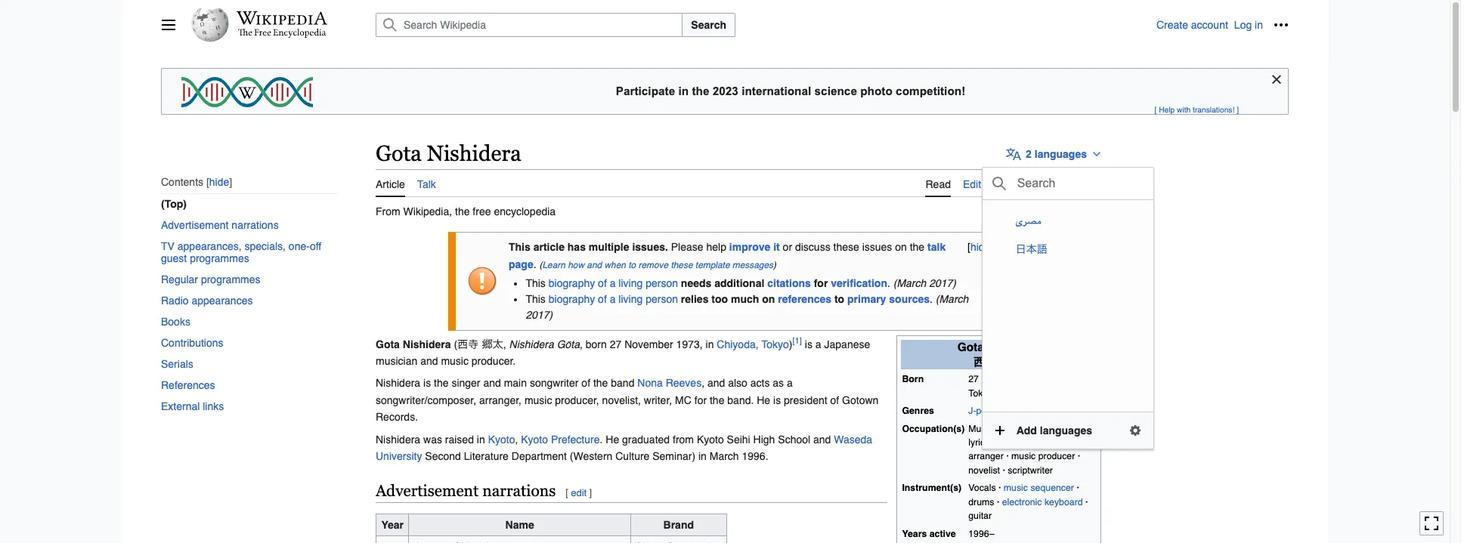 Task type: describe. For each thing, give the bounding box(es) containing it.
second literature department (western culture seminar) in march 1996.
[[422, 451, 769, 463]]

remove
[[639, 260, 669, 270]]

the left 'talk'
[[910, 241, 925, 254]]

create
[[1157, 19, 1189, 31]]

serials
[[161, 359, 193, 371]]

talk page
[[509, 241, 946, 270]]

off
[[310, 241, 322, 253]]

music sequencer link
[[1004, 483, 1074, 494]]

1 vertical spatial programmes
[[201, 274, 260, 286]]

electronic keyboard link
[[1002, 497, 1083, 508]]

songwriter/composer,
[[376, 395, 476, 407]]

composer
[[1002, 438, 1043, 448]]

languages for add languages
[[1040, 425, 1093, 437]]

music inside 'is a japanese musician and music producer.'
[[441, 355, 469, 367]]

gōta
[[557, 338, 580, 351]]

2 kyoto from the left
[[521, 434, 548, 446]]

raised
[[445, 434, 474, 446]]

the up songwriter/composer,
[[434, 378, 449, 390]]

nona reeves link
[[638, 378, 702, 390]]

serials link
[[161, 354, 338, 375]]

0 vertical spatial for
[[814, 278, 828, 290]]

musician
[[969, 424, 1006, 434]]

external links link
[[161, 397, 338, 418]]

Search text field
[[1016, 172, 1138, 196]]

مصرى link
[[1010, 208, 1142, 235]]

the inside participate in the 2023 international science photo competition! link
[[692, 85, 710, 97]]

( inside gota nishidera ( 西寺 郷太 , nishidera gōta , born 27 november 1973, in chiyoda, tokyo ) [1]
[[454, 338, 458, 351]]

gotown
[[842, 395, 879, 407]]

programmes inside tv appearances, specials, one-off guest programmes
[[190, 253, 249, 265]]

create account link
[[1157, 19, 1229, 31]]

these inside . ( learn how and when to remove these template messages )
[[671, 260, 693, 270]]

history
[[1019, 178, 1050, 190]]

help
[[707, 241, 727, 254]]

in inside gota nishidera ( 西寺 郷太 , nishidera gōta , born 27 november 1973, in chiyoda, tokyo ) [1]
[[706, 338, 714, 351]]

nishidera up musician at the bottom
[[403, 338, 451, 351]]

was
[[423, 434, 442, 446]]

verification link
[[831, 278, 888, 290]]

high
[[754, 434, 775, 446]]

language progressive image
[[1006, 147, 1022, 162]]

nishidera up talk link
[[427, 141, 522, 166]]

0 horizontal spatial advertisement narrations
[[161, 220, 279, 232]]

Search search field
[[358, 13, 1157, 37]]

producer
[[1039, 452, 1075, 462]]

2 vertical spatial march
[[710, 451, 739, 463]]

this for this article has multiple issues. please help improve it or discuss these issues on the
[[509, 241, 531, 254]]

singer
[[452, 378, 481, 390]]

is a japanese musician and music producer.
[[376, 338, 870, 367]]

log in and more options image
[[1274, 17, 1289, 33]]

from
[[376, 205, 400, 217]]

hide button
[[206, 176, 232, 189]]

2023
[[713, 85, 739, 97]]

1 kyoto from the left
[[488, 434, 515, 446]]

gota nishidera element
[[376, 197, 1102, 544]]

appearances,
[[178, 241, 242, 253]]

music for music producer novelist
[[1012, 452, 1036, 462]]

nishidera was raised in kyoto , kyoto prefecture . he graduated from kyoto seihi high school and
[[376, 434, 834, 446]]

edit link
[[571, 488, 587, 499]]

talk
[[928, 241, 946, 254]]

verification
[[831, 278, 888, 290]]

pop
[[977, 406, 992, 417]]

primary sources link
[[848, 294, 930, 306]]

science
[[815, 85, 857, 97]]

music inside ", and also acts as a songwriter/composer, arranger, music producer, novelist, writer, mc for the band. he is president of gotown records."
[[525, 395, 552, 407]]

0 vertical spatial 2017
[[929, 278, 953, 290]]

in inside participate in the 2023 international science photo competition! link
[[679, 85, 689, 97]]

[1] link
[[793, 336, 802, 346]]

0 vertical spatial march
[[897, 278, 926, 290]]

person for relies too much on
[[646, 294, 678, 306]]

is inside ", and also acts as a songwriter/composer, arranger, music producer, novelist, writer, mc for the band. he is president of gotown records."
[[774, 395, 781, 407]]

tv appearances, specials, one-off guest programmes
[[161, 241, 322, 265]]

music for music arranger
[[1051, 438, 1075, 448]]

references
[[778, 294, 832, 306]]

[ help with translations! ]
[[1155, 105, 1239, 114]]

1996–
[[969, 529, 995, 540]]

electronic keyboard guitar
[[969, 497, 1083, 522]]

日本語
[[1016, 244, 1048, 255]]

search button
[[682, 13, 736, 37]]

biography for this biography of a living person needs additional citations for verification . ( march 2017 )
[[549, 278, 595, 290]]

free
[[473, 205, 491, 217]]

. left learn
[[534, 258, 537, 270]]

acts
[[751, 378, 770, 390]]

log
[[1235, 19, 1252, 31]]

tokyo,
[[969, 388, 996, 399]]

0 vertical spatial songwriter
[[530, 378, 579, 390]]

1 horizontal spatial on
[[895, 241, 907, 254]]

brand
[[664, 519, 694, 532]]

external links
[[161, 401, 224, 413]]

27 inside 27 november 1973 tokyo, japan
[[969, 374, 979, 385]]

郷太 inside gota nishidera ( 西寺 郷太 , nishidera gōta , born 27 november 1973, in chiyoda, tokyo ) [1]
[[482, 339, 503, 350]]

references link
[[778, 294, 832, 306]]

. ( learn how and when to remove these template messages )
[[534, 258, 777, 270]]

tv
[[161, 241, 175, 253]]

(top) link
[[161, 194, 349, 215]]

participate
[[616, 85, 675, 97]]

issues.
[[632, 241, 668, 254]]

, and also acts as a songwriter/composer, arranger, music producer, novelist, writer, mc for the band. he is president of gotown records.
[[376, 378, 879, 424]]

edit link
[[963, 169, 982, 196]]

waseda
[[834, 434, 873, 446]]

years active
[[902, 529, 956, 540]]

person for needs additional
[[646, 278, 678, 290]]

edit
[[963, 178, 982, 190]]

is inside 'is a japanese musician and music producer.'
[[805, 338, 813, 351]]

main
[[504, 378, 527, 390]]

university
[[376, 451, 422, 463]]

西寺 inside gota nishidera 西寺 郷太
[[974, 356, 997, 368]]

and for musician
[[421, 355, 438, 367]]

mc
[[675, 395, 692, 407]]

view history link
[[994, 169, 1050, 196]]

for inside ", and also acts as a songwriter/composer, arranger, music producer, novelist, writer, mc for the band. he is president of gotown records."
[[695, 395, 707, 407]]

add
[[1017, 425, 1037, 437]]

and for how
[[587, 260, 602, 270]]

. up primary sources link
[[888, 278, 891, 290]]

this for this biography of a living person relies too much on references to primary sources .
[[526, 294, 546, 306]]

0 vertical spatial advertisement
[[161, 220, 229, 232]]

nishidera inside gota nishidera 西寺 郷太
[[988, 341, 1041, 355]]

hide inside dropdown button
[[971, 241, 991, 254]]

) inside . ( learn how and when to remove these template messages )
[[774, 260, 777, 270]]

novelist,
[[602, 395, 641, 407]]

menu image
[[161, 17, 176, 33]]

learn
[[542, 260, 565, 270]]

much
[[731, 294, 759, 306]]

template
[[696, 260, 730, 270]]

read
[[926, 178, 951, 190]]

gota for gota nishidera ( 西寺 郷太 , nishidera gōta , born 27 november 1973, in chiyoda, tokyo ) [1]
[[376, 338, 400, 351]]

references
[[161, 380, 215, 392]]

a inside 'is a japanese musician and music producer.'
[[816, 338, 822, 351]]

also
[[728, 378, 748, 390]]

. up second literature department (western culture seminar) in march 1996.
[[600, 434, 603, 446]]

gota nishidera 西寺 郷太
[[958, 341, 1041, 368]]

genres
[[902, 406, 934, 417]]

songwriter inside singer-songwriter lyricist
[[1042, 424, 1085, 434]]

contributions link
[[161, 333, 338, 354]]

november inside gota nishidera ( 西寺 郷太 , nishidera gōta , born 27 november 1973, in chiyoda, tokyo ) [1]
[[625, 338, 674, 351]]

external
[[161, 401, 200, 413]]

photo
[[861, 85, 893, 97]]

. down 'talk'
[[930, 294, 933, 306]]

from wikipedia, the free encyclopedia
[[376, 205, 556, 217]]

西寺 inside gota nishidera ( 西寺 郷太 , nishidera gōta , born 27 november 1973, in chiyoda, tokyo ) [1]
[[458, 339, 479, 350]]

producer.
[[472, 355, 516, 367]]

a inside ", and also acts as a songwriter/composer, arranger, music producer, novelist, writer, mc for the band. he is president of gotown records."
[[787, 378, 793, 390]]

nishidera left gōta
[[509, 338, 554, 351]]

band.
[[728, 395, 754, 407]]

culture
[[616, 451, 650, 463]]



Task type: locate. For each thing, give the bounding box(es) containing it.
literature
[[464, 451, 509, 463]]

and up arranger,
[[483, 378, 501, 390]]

27 inside gota nishidera ( 西寺 郷太 , nishidera gōta , born 27 november 1973, in chiyoda, tokyo ) [1]
[[610, 338, 622, 351]]

languages for 2 languages
[[1035, 148, 1087, 160]]

programmes up regular programmes
[[190, 253, 249, 265]]

1996.
[[742, 451, 769, 463]]

biography of a living person link for needs
[[549, 278, 678, 290]]

2 horizontal spatial march
[[939, 294, 969, 306]]

1 horizontal spatial advertisement
[[376, 483, 479, 501]]

japan
[[998, 388, 1024, 399]]

0 vertical spatial programmes
[[190, 253, 249, 265]]

hide right contents
[[209, 176, 229, 189]]

1 vertical spatial advertisement
[[376, 483, 479, 501]]

music for music sequencer drums
[[1004, 483, 1028, 494]]

advertisement
[[161, 220, 229, 232], [376, 483, 479, 501]]

songwriter up "producer,"
[[530, 378, 579, 390]]

( right sources
[[936, 294, 939, 306]]

the left the band
[[593, 378, 608, 390]]

to down the verification
[[835, 294, 845, 306]]

wikipedia image
[[237, 11, 327, 25]]

contents hide
[[161, 176, 229, 189]]

, up producer.
[[503, 338, 506, 351]]

narrations down (top) link at top
[[232, 220, 279, 232]]

[ help with translations! ] link
[[1155, 105, 1239, 114]]

,
[[503, 338, 506, 351], [580, 338, 583, 351], [702, 378, 705, 390], [515, 434, 518, 446]]

and right how
[[587, 260, 602, 270]]

1 vertical spatial 2017
[[526, 309, 549, 322]]

the left free
[[455, 205, 470, 217]]

programmes
[[190, 253, 249, 265], [201, 274, 260, 286]]

( up primary sources link
[[894, 278, 897, 290]]

the left the 2023
[[692, 85, 710, 97]]

it
[[774, 241, 780, 254]]

gota inside gota nishidera 西寺 郷太
[[958, 341, 984, 355]]

2 biography from the top
[[549, 294, 595, 306]]

1 horizontal spatial songwriter
[[1042, 424, 1085, 434]]

living for needs
[[619, 278, 643, 290]]

] right edit
[[589, 488, 592, 499]]

regular programmes link
[[161, 269, 338, 291]]

0 horizontal spatial to
[[629, 260, 636, 270]]

advertisement up appearances,
[[161, 220, 229, 232]]

1 vertical spatial person
[[646, 294, 678, 306]]

music down add languages
[[1051, 438, 1075, 448]]

nishidera down musician at the bottom
[[376, 378, 421, 390]]

languages inside gota nishidera main content
[[1035, 148, 1087, 160]]

0 vertical spatial on
[[895, 241, 907, 254]]

1 person from the top
[[646, 278, 678, 290]]

2017 down learn
[[526, 309, 549, 322]]

( down 'article'
[[539, 260, 542, 270]]

nishidera up 27 november 1973 tokyo, japan on the right
[[988, 341, 1041, 355]]

0 vertical spatial ]
[[1237, 105, 1239, 114]]

advertisement inside gota nishidera element
[[376, 483, 479, 501]]

guest
[[161, 253, 187, 265]]

music producer novelist
[[969, 452, 1075, 476]]

march down seihi
[[710, 451, 739, 463]]

, left born
[[580, 338, 583, 351]]

seihi
[[727, 434, 751, 446]]

2017 inside march 2017
[[526, 309, 549, 322]]

西寺
[[458, 339, 479, 350], [974, 356, 997, 368]]

the inside ", and also acts as a songwriter/composer, arranger, music producer, novelist, writer, mc for the band. he is president of gotown records."
[[710, 395, 725, 407]]

prefecture
[[551, 434, 600, 446]]

needs
[[681, 278, 712, 290]]

0 vertical spatial 郷太
[[482, 339, 503, 350]]

0 horizontal spatial november
[[625, 338, 674, 351]]

radio appearances
[[161, 295, 253, 307]]

fullscreen image
[[1425, 517, 1440, 532]]

for right mc
[[695, 395, 707, 407]]

on
[[895, 241, 907, 254], [762, 294, 775, 306]]

biography of a living person link for relies
[[549, 294, 678, 306]]

1 vertical spatial 27
[[969, 374, 979, 385]]

2 vertical spatial is
[[774, 395, 781, 407]]

one-
[[289, 241, 310, 253]]

on right much
[[762, 294, 775, 306]]

march
[[897, 278, 926, 290], [939, 294, 969, 306], [710, 451, 739, 463]]

مصرى
[[1016, 215, 1042, 227]]

0 horizontal spatial is
[[423, 378, 431, 390]]

1 vertical spatial 郷太
[[1001, 356, 1024, 368]]

chiyoda, tokyo link
[[717, 338, 789, 351]]

november inside 27 november 1973 tokyo, japan
[[982, 374, 1025, 385]]

on right issues
[[895, 241, 907, 254]]

1 horizontal spatial kyoto
[[521, 434, 548, 446]]

1 horizontal spatial is
[[774, 395, 781, 407]]

advertisement narrations
[[161, 220, 279, 232], [376, 483, 556, 501]]

for up references link
[[814, 278, 828, 290]]

in right log
[[1255, 19, 1263, 31]]

0 horizontal spatial 西寺
[[458, 339, 479, 350]]

, left also
[[702, 378, 705, 390]]

how
[[568, 260, 584, 270]]

reeves
[[666, 378, 702, 390]]

kyoto up literature
[[488, 434, 515, 446]]

1 horizontal spatial 27
[[969, 374, 979, 385]]

2 languages
[[1026, 148, 1087, 160]]

[ inside gota nishidera element
[[566, 488, 569, 499]]

languages up producer
[[1040, 425, 1093, 437]]

1 vertical spatial languages
[[1040, 425, 1093, 437]]

0 horizontal spatial advertisement
[[161, 220, 229, 232]]

in right 'seminar)'
[[699, 451, 707, 463]]

1 vertical spatial this
[[526, 278, 546, 290]]

1 vertical spatial is
[[423, 378, 431, 390]]

programmes up 'appearances'
[[201, 274, 260, 286]]

, up 'department'
[[515, 434, 518, 446]]

these down please
[[671, 260, 693, 270]]

tokyo
[[762, 338, 789, 351]]

Search Wikipedia search field
[[376, 13, 683, 37]]

contents
[[161, 176, 203, 189]]

1 living from the top
[[619, 278, 643, 290]]

participate in the 2023 international science photo competition!
[[616, 85, 966, 97]]

2017 up sources
[[929, 278, 953, 290]]

article
[[376, 178, 405, 190]]

music up singer
[[441, 355, 469, 367]]

view
[[994, 178, 1016, 190]]

born
[[902, 374, 924, 385]]

0 vertical spatial biography
[[549, 278, 595, 290]]

, inside ", and also acts as a songwriter/composer, arranger, music producer, novelist, writer, mc for the band. he is president of gotown records."
[[702, 378, 705, 390]]

music arranger
[[969, 438, 1075, 462]]

2 biography of a living person link from the top
[[549, 294, 678, 306]]

0 vertical spatial languages
[[1035, 148, 1087, 160]]

and for singer
[[483, 378, 501, 390]]

1 horizontal spatial narrations
[[483, 483, 556, 501]]

gota for gota nishidera
[[376, 141, 422, 166]]

hide image
[[1268, 70, 1286, 89]]

he up second literature department (western culture seminar) in march 1996.
[[606, 434, 619, 446]]

november up japan
[[982, 374, 1025, 385]]

he inside ", and also acts as a songwriter/composer, arranger, music producer, novelist, writer, mc for the band. he is president of gotown records."
[[757, 395, 771, 407]]

0 horizontal spatial songwriter
[[530, 378, 579, 390]]

[ for [ help with translations! ]
[[1155, 105, 1157, 114]]

in right 1973,
[[706, 338, 714, 351]]

writer,
[[644, 395, 672, 407]]

advertisement narrations inside gota nishidera element
[[376, 483, 556, 501]]

person
[[646, 278, 678, 290], [646, 294, 678, 306]]

create account log in
[[1157, 19, 1263, 31]]

1 horizontal spatial 西寺
[[974, 356, 997, 368]]

2 horizontal spatial is
[[805, 338, 813, 351]]

biography for this biography of a living person relies too much on references to primary sources .
[[549, 294, 595, 306]]

march up sources
[[897, 278, 926, 290]]

gota up musician at the bottom
[[376, 338, 400, 351]]

singer-songwriter lyricist
[[969, 424, 1085, 448]]

0 vertical spatial [
[[1155, 105, 1157, 114]]

this biography of a living person needs additional citations for verification . ( march 2017 )
[[526, 278, 957, 290]]

music up electronic
[[1004, 483, 1028, 494]]

3 kyoto from the left
[[697, 434, 724, 446]]

None text field
[[1016, 172, 1138, 196]]

0 vertical spatial narrations
[[232, 220, 279, 232]]

0 horizontal spatial kyoto
[[488, 434, 515, 446]]

waseda university
[[376, 434, 873, 463]]

band
[[611, 378, 635, 390]]

0 horizontal spatial he
[[606, 434, 619, 446]]

citations link
[[768, 278, 811, 290]]

1 horizontal spatial he
[[757, 395, 771, 407]]

.
[[534, 258, 537, 270], [888, 278, 891, 290], [930, 294, 933, 306], [600, 434, 603, 446]]

0 horizontal spatial these
[[671, 260, 693, 270]]

and right musician at the bottom
[[421, 355, 438, 367]]

and inside 'is a japanese musician and music producer.'
[[421, 355, 438, 367]]

second
[[425, 451, 461, 463]]

1 vertical spatial living
[[619, 294, 643, 306]]

he down acts
[[757, 395, 771, 407]]

郷太 up producer.
[[482, 339, 503, 350]]

0 horizontal spatial narrations
[[232, 220, 279, 232]]

kyoto prefecture link
[[521, 434, 600, 446]]

advertisement down the second
[[376, 483, 479, 501]]

languages right 2
[[1035, 148, 1087, 160]]

read link
[[926, 169, 951, 197]]

occupation(s)
[[902, 424, 965, 434]]

participate in the 2023 international science photo competition! link
[[162, 69, 1288, 114]]

1 horizontal spatial ]
[[1237, 105, 1239, 114]]

0 vertical spatial november
[[625, 338, 674, 351]]

references link
[[161, 375, 338, 397]]

hide right 'talk'
[[971, 241, 991, 254]]

from
[[673, 434, 694, 446]]

0 vertical spatial 27
[[610, 338, 622, 351]]

1 vertical spatial hide
[[971, 241, 991, 254]]

gota for gota nishidera 西寺 郷太
[[958, 341, 984, 355]]

1 biography from the top
[[549, 278, 595, 290]]

( inside . ( learn how and when to remove these template messages )
[[539, 260, 542, 270]]

is down "as"
[[774, 395, 781, 407]]

advertisement narrations link
[[161, 215, 338, 236]]

1 horizontal spatial to
[[835, 294, 845, 306]]

1 horizontal spatial march
[[897, 278, 926, 290]]

person left relies
[[646, 294, 678, 306]]

waseda university link
[[376, 434, 873, 463]]

gota up tokyo,
[[958, 341, 984, 355]]

gota nishidera main content
[[370, 133, 1289, 544]]

1 vertical spatial march
[[939, 294, 969, 306]]

to right when
[[629, 260, 636, 270]]

1 horizontal spatial these
[[834, 241, 860, 254]]

and left also
[[708, 378, 725, 390]]

1 horizontal spatial november
[[982, 374, 1025, 385]]

0 vertical spatial he
[[757, 395, 771, 407]]

0 vertical spatial person
[[646, 278, 678, 290]]

2 horizontal spatial kyoto
[[697, 434, 724, 446]]

music inside music producer novelist
[[1012, 452, 1036, 462]]

1 vertical spatial on
[[762, 294, 775, 306]]

0 horizontal spatial ]
[[589, 488, 592, 499]]

narrations inside gota nishidera element
[[483, 483, 556, 501]]

banner logo image
[[182, 77, 313, 107]]

music down composer
[[1012, 452, 1036, 462]]

active
[[930, 529, 956, 540]]

1 horizontal spatial [
[[1155, 105, 1157, 114]]

radio appearances link
[[161, 291, 338, 312]]

] right translations!
[[1237, 105, 1239, 114]]

j-pop
[[969, 406, 992, 417]]

27 right born
[[610, 338, 622, 351]]

1 horizontal spatial hide
[[971, 241, 991, 254]]

0 vertical spatial is
[[805, 338, 813, 351]]

0 vertical spatial hide
[[209, 176, 229, 189]]

narrations up name
[[483, 483, 556, 501]]

wikipedia,
[[403, 205, 452, 217]]

1 horizontal spatial for
[[814, 278, 828, 290]]

(western
[[570, 451, 613, 463]]

0 horizontal spatial on
[[762, 294, 775, 306]]

0 vertical spatial this
[[509, 241, 531, 254]]

gota up the "article" link
[[376, 141, 422, 166]]

1 horizontal spatial 郷太
[[1001, 356, 1024, 368]]

is up songwriter/composer,
[[423, 378, 431, 390]]

is right [1] link
[[805, 338, 813, 351]]

0 horizontal spatial 郷太
[[482, 339, 503, 350]]

0 horizontal spatial hide
[[209, 176, 229, 189]]

to inside . ( learn how and when to remove these template messages )
[[629, 260, 636, 270]]

kyoto link
[[488, 434, 515, 446]]

0 vertical spatial to
[[629, 260, 636, 270]]

kyoto up 'department'
[[521, 434, 548, 446]]

multiple
[[589, 241, 629, 254]]

1 vertical spatial songwriter
[[1042, 424, 1085, 434]]

log in link
[[1235, 19, 1263, 31]]

music inside music sequencer drums
[[1004, 483, 1028, 494]]

0 horizontal spatial 2017
[[526, 309, 549, 322]]

with
[[1177, 105, 1191, 114]]

gota nishidera ( 西寺 郷太 , nishidera gōta , born 27 november 1973, in chiyoda, tokyo ) [1]
[[376, 336, 802, 351]]

1 vertical spatial for
[[695, 395, 707, 407]]

0 vertical spatial 西寺
[[458, 339, 479, 350]]

person down the learn how and when to remove these template messages link
[[646, 278, 678, 290]]

1 vertical spatial november
[[982, 374, 1025, 385]]

languages inside add languages button
[[1040, 425, 1093, 437]]

as
[[773, 378, 784, 390]]

living for relies
[[619, 294, 643, 306]]

to
[[629, 260, 636, 270], [835, 294, 845, 306]]

advertisement narrations up appearances,
[[161, 220, 279, 232]]

0 vertical spatial advertisement narrations
[[161, 220, 279, 232]]

郷太 up 27 november 1973 tokyo, japan on the right
[[1001, 356, 1024, 368]]

this for this biography of a living person needs additional citations for verification . ( march 2017 )
[[526, 278, 546, 290]]

1 vertical spatial to
[[835, 294, 845, 306]]

march right sources
[[939, 294, 969, 306]]

1 vertical spatial 西寺
[[974, 356, 997, 368]]

日本語 link
[[1010, 236, 1142, 264]]

kyoto right from
[[697, 434, 724, 446]]

1 vertical spatial [
[[566, 488, 569, 499]]

discuss
[[795, 241, 831, 254]]

in up literature
[[477, 434, 485, 446]]

1 vertical spatial these
[[671, 260, 693, 270]]

0 horizontal spatial 27
[[610, 338, 622, 351]]

2 person from the top
[[646, 294, 678, 306]]

1 vertical spatial ]
[[589, 488, 592, 499]]

) inside gota nishidera ( 西寺 郷太 , nishidera gōta , born 27 november 1973, in chiyoda, tokyo ) [1]
[[789, 338, 793, 351]]

西寺 up producer.
[[458, 339, 479, 350]]

when
[[604, 260, 626, 270]]

[ left edit
[[566, 488, 569, 499]]

nona
[[638, 378, 663, 390]]

(top)
[[161, 198, 187, 210]]

in right participate
[[679, 85, 689, 97]]

regular programmes
[[161, 274, 260, 286]]

of
[[598, 278, 607, 290], [598, 294, 607, 306], [582, 378, 591, 390], [831, 395, 839, 407]]

0 horizontal spatial for
[[695, 395, 707, 407]]

these left issues
[[834, 241, 860, 254]]

0 vertical spatial living
[[619, 278, 643, 290]]

0 horizontal spatial march
[[710, 451, 739, 463]]

the free encyclopedia image
[[238, 29, 326, 39]]

郷太 inside gota nishidera 西寺 郷太
[[1001, 356, 1024, 368]]

1 horizontal spatial 2017
[[929, 278, 953, 290]]

2 vertical spatial this
[[526, 294, 546, 306]]

this biography of a living person relies too much on references to primary sources .
[[526, 294, 933, 306]]

1 biography of a living person link from the top
[[549, 278, 678, 290]]

0 vertical spatial these
[[834, 241, 860, 254]]

[ for [ edit ]
[[566, 488, 569, 499]]

1 vertical spatial he
[[606, 434, 619, 446]]

school
[[778, 434, 811, 446]]

of inside ", and also acts as a songwriter/composer, arranger, music producer, novelist, writer, mc for the band. he is president of gotown records."
[[831, 395, 839, 407]]

personal tools navigation
[[1157, 13, 1294, 37]]

the left band.
[[710, 395, 725, 407]]

sequencer
[[1031, 483, 1074, 494]]

improve
[[730, 241, 771, 254]]

music inside music arranger
[[1051, 438, 1075, 448]]

gota inside gota nishidera ( 西寺 郷太 , nishidera gōta , born 27 november 1973, in chiyoda, tokyo ) [1]
[[376, 338, 400, 351]]

nishidera up university
[[376, 434, 421, 446]]

1 horizontal spatial advertisement narrations
[[376, 483, 556, 501]]

account
[[1192, 19, 1229, 31]]

and right school on the bottom of page
[[814, 434, 831, 446]]

in inside the personal tools navigation
[[1255, 19, 1263, 31]]

november up nona
[[625, 338, 674, 351]]

and inside ", and also acts as a songwriter/composer, arranger, music producer, novelist, writer, mc for the band. he is president of gotown records."
[[708, 378, 725, 390]]

1 vertical spatial biography of a living person link
[[549, 294, 678, 306]]

] inside gota nishidera element
[[589, 488, 592, 499]]

march inside march 2017
[[939, 294, 969, 306]]

songwriter up producer
[[1042, 424, 1085, 434]]

2 living from the top
[[619, 294, 643, 306]]

27 up tokyo,
[[969, 374, 979, 385]]

1 vertical spatial advertisement narrations
[[376, 483, 556, 501]]

[ left 'help'
[[1155, 105, 1157, 114]]

music down nishidera is the singer and main songwriter of the band nona reeves
[[525, 395, 552, 407]]

1 vertical spatial biography
[[549, 294, 595, 306]]

1 vertical spatial narrations
[[483, 483, 556, 501]]

( up singer
[[454, 338, 458, 351]]

and inside . ( learn how and when to remove these template messages )
[[587, 260, 602, 270]]

0 horizontal spatial [
[[566, 488, 569, 499]]

advertisement narrations down literature
[[376, 483, 556, 501]]

西寺 up tokyo,
[[974, 356, 997, 368]]

relies
[[681, 294, 709, 306]]

0 vertical spatial biography of a living person link
[[549, 278, 678, 290]]

graduated
[[622, 434, 670, 446]]



Task type: vqa. For each thing, say whether or not it's contained in the screenshot.
Content that violates any copyrights will be deleted. Encyclopedic content must be verifiable through citations to reliable sources .
no



